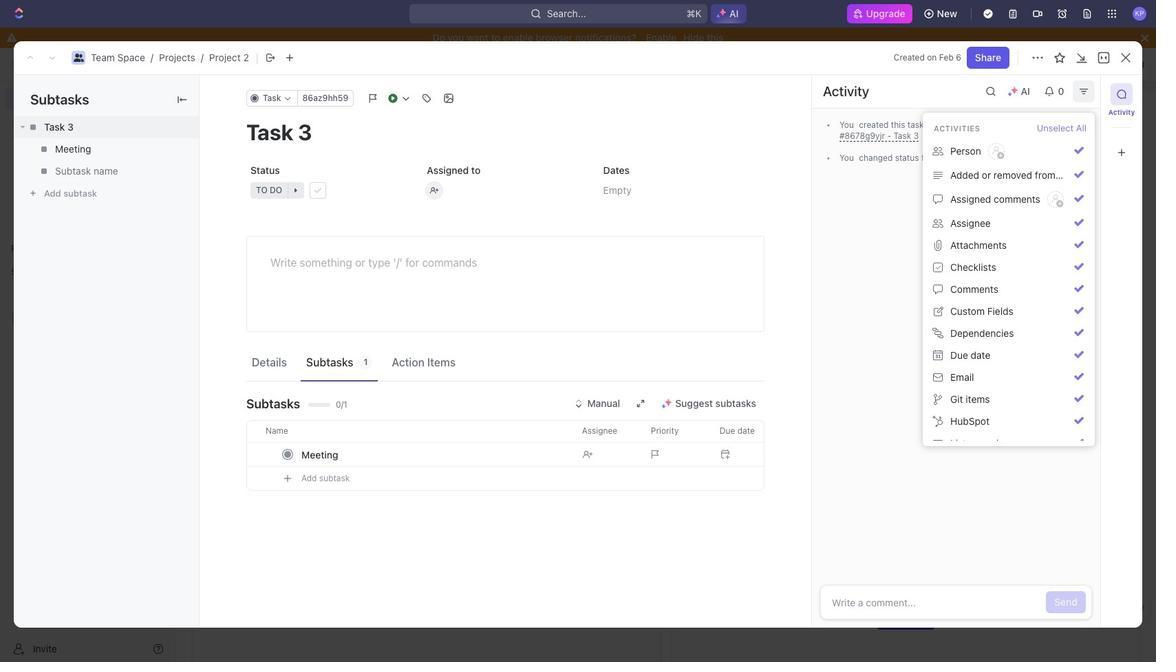 Task type: vqa. For each thing, say whether or not it's contained in the screenshot.
the top "Task 3" link
yes



Task type: describe. For each thing, give the bounding box(es) containing it.
2 horizontal spatial you
[[878, 589, 892, 600]]

checked image for email
[[1074, 372, 1084, 382]]

add calendar integrations
[[860, 312, 962, 323]]

task 1 link
[[204, 309, 654, 331]]

dates
[[603, 165, 630, 176]]

and
[[754, 71, 771, 83]]

upgrade link
[[847, 4, 912, 23]]

custom fields
[[951, 306, 1014, 317]]

activity inside task sidebar navigation tab list
[[1109, 108, 1135, 116]]

2 horizontal spatial subtasks
[[306, 356, 353, 369]]

0 vertical spatial here.
[[959, 288, 979, 298]]

pm for changed status from
[[1068, 153, 1081, 163]]

team space / projects / project 2 |
[[91, 51, 259, 64]]

0 vertical spatial meeting
[[55, 143, 91, 155]]

git items button
[[929, 389, 1090, 411]]

list moved
[[951, 438, 999, 449]]

feb 6 at 2:13 pm for changed status from
[[1015, 153, 1081, 163]]

timesheets link
[[6, 181, 169, 203]]

task inside button
[[912, 617, 929, 627]]

task inside you created this task by copying #8678g9yjr - task 3
[[908, 120, 924, 130]]

or
[[982, 169, 991, 181]]

2 vertical spatial subtasks
[[246, 397, 300, 411]]

1 vertical spatial meeting link
[[298, 445, 571, 465]]

to right "assigned"
[[868, 589, 876, 600]]

changed status from
[[857, 153, 942, 163]]

checked image for git items
[[1074, 394, 1084, 404]]

git items
[[951, 394, 990, 405]]

checked image for dependencies
[[1074, 328, 1084, 338]]

at for changed status from
[[1040, 153, 1047, 163]]

Subtask name text field
[[55, 166, 161, 177]]

1 horizontal spatial on
[[927, 52, 937, 63]]

cards.
[[802, 71, 830, 83]]

checked element for custom fields
[[1074, 306, 1084, 316]]

docs
[[33, 139, 56, 151]]

0 horizontal spatial edit
[[590, 71, 607, 83]]

0 vertical spatial meeting link
[[14, 138, 199, 160]]

recents
[[209, 158, 252, 171]]

from for changed status from
[[922, 153, 940, 163]]

activity inside task sidebar content section
[[823, 83, 870, 99]]

search...
[[547, 8, 587, 19]]

6 for created this task by copying
[[1032, 120, 1037, 130]]

you inside alert
[[672, 71, 689, 83]]

‎task 2 link
[[204, 265, 654, 287]]

allows
[[642, 71, 670, 83]]

to down 'edit task name' text field
[[471, 165, 481, 176]]

task up docs
[[44, 121, 65, 133]]

task inside you created this task by copying #8678g9yjr - task 3
[[894, 131, 912, 141]]

manage
[[1044, 59, 1080, 70]]

0 horizontal spatial your
[[486, 71, 506, 83]]

agenda items from your calendars will show here. learn more
[[786, 288, 1025, 298]]

assigned comments button
[[929, 187, 1090, 213]]

docs link
[[6, 134, 169, 156]]

activities
[[934, 124, 981, 133]]

send
[[1055, 597, 1078, 608]]

details
[[252, 356, 287, 369]]

checked element inside "assigned comments" 'button'
[[1074, 194, 1084, 204]]

checked element for attachments
[[1074, 240, 1084, 250]]

attachments
[[951, 240, 1007, 251]]

checked image for hubspot
[[1074, 416, 1084, 426]]

assigned comments
[[951, 193, 1041, 205]]

browser
[[536, 32, 573, 43]]

0/1
[[336, 400, 348, 410]]

|
[[256, 51, 259, 64]]

manage cards button
[[1036, 54, 1118, 76]]

created on feb 6
[[894, 52, 961, 63]]

status
[[895, 153, 919, 163]]

1 vertical spatial task 3
[[229, 226, 257, 237]]

assigned for assigned comments
[[951, 193, 991, 205]]

due date button
[[929, 345, 1090, 367]]

turning
[[540, 71, 574, 83]]

inbox link
[[6, 111, 169, 133]]

2:13 for created this task by copying
[[1050, 120, 1066, 130]]

checked image for assignee
[[1074, 218, 1084, 228]]

this inside you created this task by copying #8678g9yjr - task 3
[[891, 120, 905, 130]]

1 horizontal spatial 3
[[251, 226, 257, 237]]

0 vertical spatial team space link
[[91, 52, 145, 63]]

favorites button
[[6, 241, 61, 257]]

2 inside team space / projects / project 2 |
[[243, 52, 249, 63]]

2 / from the left
[[201, 52, 204, 63]]

excel & csv
[[1100, 604, 1145, 613]]

1 vertical spatial your
[[862, 288, 879, 298]]

action items button
[[386, 350, 461, 375]]

task sidebar content section
[[812, 75, 1101, 628]]

checked element for assignee
[[1074, 218, 1084, 228]]

task down task 2
[[229, 314, 249, 326]]

kendall
[[333, 110, 389, 129]]

my
[[209, 390, 225, 402]]

1 vertical spatial will
[[894, 589, 907, 600]]

comments
[[951, 284, 999, 295]]

drop,
[[728, 71, 752, 83]]

&
[[1122, 604, 1127, 613]]

0 vertical spatial more
[[860, 71, 883, 83]]

action items
[[392, 356, 456, 369]]

space for team space / projects / project 2 |
[[117, 52, 145, 63]]

add for add calendar integrations
[[860, 312, 876, 323]]

task 1
[[229, 314, 256, 326]]

1 / from the left
[[151, 52, 153, 63]]

notifications?
[[575, 32, 637, 43]]

afternoon,
[[253, 110, 330, 129]]

excel
[[1100, 604, 1120, 613]]

me
[[753, 390, 769, 402]]

2 vertical spatial 1
[[364, 357, 368, 367]]

checked image for attachments
[[1074, 240, 1084, 250]]

0 vertical spatial will
[[922, 288, 934, 298]]

1 vertical spatial meeting
[[301, 449, 338, 461]]

you for you created this task by copying #8678g9yjr - task 3
[[840, 120, 854, 130]]

unselect
[[1037, 123, 1074, 134]]

0 vertical spatial feb
[[939, 52, 954, 63]]

‎task 1
[[229, 248, 256, 259]]

unselect all
[[1037, 123, 1087, 134]]

0 vertical spatial 6
[[956, 52, 961, 63]]

add task
[[894, 617, 929, 627]]

edit layout:
[[948, 59, 997, 70]]

details button
[[246, 350, 293, 375]]

created
[[894, 52, 925, 63]]

2:13 for changed status from
[[1050, 153, 1066, 163]]

checked image inside person button
[[1074, 146, 1084, 156]]

tasks assigned to you will appear here.
[[807, 589, 961, 600]]

checked image for list moved
[[1074, 438, 1084, 448]]

to right the want
[[491, 32, 500, 43]]

1 horizontal spatial task 3 link
[[204, 221, 654, 243]]

-
[[888, 131, 891, 141]]

list inside button
[[951, 438, 967, 449]]

you created this task by copying #8678g9yjr - task 3
[[840, 120, 969, 141]]

added
[[951, 169, 980, 181]]

items for agenda
[[818, 288, 839, 298]]

by
[[926, 120, 936, 130]]

all
[[1076, 123, 1087, 134]]

86az9hh59
[[303, 93, 348, 103]]

checklists
[[951, 262, 997, 273]]

hubspot button
[[929, 411, 1090, 433]]

#8678g9yjr
[[840, 131, 885, 141]]

checked element for list moved
[[1074, 438, 1084, 448]]

resize
[[773, 71, 800, 83]]

0 vertical spatial edit
[[948, 59, 965, 70]]



Task type: locate. For each thing, give the bounding box(es) containing it.
3 up ‎task 1
[[251, 226, 257, 237]]

assigned inside "assigned comments" 'button'
[[951, 193, 991, 205]]

list inside 'button'
[[1058, 169, 1074, 181]]

checked image for checklists
[[1074, 262, 1084, 272]]

6 up removed
[[1032, 153, 1037, 163]]

here. right appear
[[939, 589, 959, 600]]

2 checked image from the top
[[1074, 218, 1084, 228]]

0 horizontal spatial meeting link
[[14, 138, 199, 160]]

on right turning
[[577, 71, 588, 83]]

pm left task sidebar navigation tab list
[[1068, 120, 1081, 130]]

space down status
[[255, 182, 283, 193]]

12 checked element from the top
[[1074, 394, 1084, 404]]

86az9hh59 button
[[297, 90, 354, 107]]

fields
[[988, 306, 1014, 317]]

here.
[[959, 288, 979, 298], [939, 589, 959, 600]]

checked element inside comments "button"
[[1074, 284, 1084, 294]]

checked image for due date
[[1074, 350, 1084, 360]]

meeting up dashboards
[[55, 143, 91, 155]]

dashboards
[[33, 162, 86, 174]]

1 vertical spatial from
[[1035, 169, 1056, 181]]

checked element for email
[[1074, 372, 1084, 382]]

0 horizontal spatial on
[[577, 71, 588, 83]]

open
[[971, 153, 994, 163]]

to left drag, on the right of page
[[691, 71, 700, 83]]

meeting down 0/1 in the left bottom of the page
[[301, 449, 338, 461]]

4 checked image from the top
[[1074, 306, 1084, 316]]

2 feb 6 at 2:13 pm from the top
[[1015, 153, 1081, 163]]

0 horizontal spatial list
[[951, 438, 967, 449]]

2 for ‎task
[[251, 270, 257, 282]]

2 checked image from the top
[[1074, 194, 1084, 204]]

share
[[975, 52, 1002, 63]]

want
[[467, 32, 489, 43]]

5 checked image from the top
[[1074, 328, 1084, 338]]

1 left action
[[364, 357, 368, 367]]

add down tasks assigned to you will appear here.
[[894, 617, 910, 627]]

status
[[251, 165, 280, 176]]

your
[[486, 71, 506, 83], [862, 288, 879, 298]]

1 vertical spatial 2
[[251, 270, 257, 282]]

6 checked image from the top
[[1074, 372, 1084, 382]]

1 for ‎task 1
[[251, 248, 256, 259]]

6 up person button
[[1032, 120, 1037, 130]]

learn more link
[[832, 71, 883, 83], [981, 288, 1025, 298]]

learn up fields
[[981, 288, 1003, 298]]

at for created this task by copying
[[1040, 120, 1047, 130]]

0 vertical spatial pm
[[1068, 120, 1081, 130]]

to inside task sidebar content section
[[953, 153, 963, 163]]

today button
[[1074, 178, 1109, 195]]

🏡
[[422, 71, 434, 83]]

spaces
[[11, 267, 40, 277]]

5 checked image from the top
[[1074, 350, 1084, 360]]

checklists button
[[929, 257, 1090, 279]]

checked element for checklists
[[1074, 262, 1084, 272]]

checked image
[[1074, 146, 1084, 156], [1074, 194, 1084, 204], [1074, 262, 1084, 272], [1074, 306, 1084, 316], [1074, 328, 1084, 338], [1074, 372, 1084, 382], [1074, 438, 1084, 448]]

‎task down ‎task 1
[[229, 270, 249, 282]]

0 horizontal spatial activity
[[823, 83, 870, 99]]

task 3 up docs
[[44, 121, 74, 133]]

1 vertical spatial feb 6 at 2:13 pm
[[1015, 153, 1081, 163]]

edit
[[948, 59, 965, 70], [590, 71, 607, 83]]

task left by
[[908, 120, 924, 130]]

‎task up ‎task 2
[[229, 248, 249, 259]]

custom
[[951, 306, 985, 317]]

sidebar navigation
[[0, 48, 176, 663]]

tree
[[6, 284, 169, 469]]

1 vertical spatial team
[[229, 182, 252, 193]]

0 vertical spatial items
[[818, 288, 839, 298]]

⌘k
[[687, 8, 702, 19]]

space inside team space / projects / project 2 |
[[117, 52, 145, 63]]

moved
[[969, 438, 999, 449]]

enable
[[503, 32, 533, 43]]

1 vertical spatial learn more link
[[981, 288, 1025, 298]]

1 vertical spatial more
[[1005, 288, 1025, 298]]

0 vertical spatial on
[[927, 52, 937, 63]]

checked element inside person button
[[1074, 146, 1084, 156]]

4 checked image from the top
[[1074, 284, 1084, 294]]

you right do
[[448, 32, 464, 43]]

0 vertical spatial task
[[908, 120, 924, 130]]

checked image for comments
[[1074, 284, 1084, 294]]

1 vertical spatial on
[[577, 71, 588, 83]]

2 2:13 from the top
[[1050, 153, 1066, 163]]

1 vertical spatial here.
[[939, 589, 959, 600]]

assigned to me
[[689, 390, 769, 402]]

add calendar integrations button
[[843, 310, 968, 326]]

checked image inside email button
[[1074, 372, 1084, 382]]

1 horizontal spatial assigned
[[689, 390, 737, 402]]

2 horizontal spatial assigned
[[951, 193, 991, 205]]

checked image for added or removed from list
[[1074, 170, 1084, 180]]

checked element for hubspot
[[1074, 416, 1084, 426]]

0 vertical spatial assigned
[[427, 165, 469, 176]]

checked image inside list moved button
[[1074, 438, 1084, 448]]

checked image inside git items button
[[1074, 394, 1084, 404]]

task
[[44, 121, 65, 133], [894, 131, 912, 141], [229, 226, 249, 237], [229, 292, 249, 304], [229, 314, 249, 326]]

10 checked element from the top
[[1074, 350, 1084, 360]]

2 left the |
[[243, 52, 249, 63]]

to up added
[[953, 153, 963, 163]]

on right created
[[927, 52, 937, 63]]

7 checked image from the top
[[1074, 438, 1084, 448]]

learn more link for agenda items from your calendars will show here.
[[981, 288, 1025, 298]]

3 up the status
[[914, 131, 919, 141]]

1
[[251, 248, 256, 259], [251, 314, 256, 326], [364, 357, 368, 367]]

dashboards link
[[6, 158, 169, 180]]

projects
[[159, 52, 195, 63]]

space
[[117, 52, 145, 63], [255, 182, 283, 193]]

home right projects at the left of the page
[[200, 59, 227, 70]]

checked image inside checklists button
[[1074, 262, 1084, 272]]

5 checked element from the top
[[1074, 240, 1084, 250]]

from right the agenda
[[842, 288, 860, 298]]

task sidebar navigation tab list
[[1107, 83, 1137, 164]]

1 pm from the top
[[1068, 120, 1081, 130]]

0 vertical spatial learn
[[832, 71, 857, 83]]

project
[[209, 52, 241, 63]]

6 checked image from the top
[[1074, 394, 1084, 404]]

learn more link inside alert
[[832, 71, 883, 83]]

0 horizontal spatial 3
[[67, 121, 74, 133]]

2 ‎task from the top
[[229, 270, 249, 282]]

1 vertical spatial this
[[891, 120, 905, 130]]

here. up custom
[[959, 288, 979, 298]]

feb
[[939, 52, 954, 63], [1015, 120, 1030, 130], [1015, 153, 1030, 163]]

/ left project
[[201, 52, 204, 63]]

1 vertical spatial team space link
[[204, 177, 654, 199]]

appear
[[909, 589, 936, 600]]

2 vertical spatial you
[[878, 589, 892, 600]]

task
[[908, 120, 924, 130], [912, 617, 929, 627]]

suggest subtasks button
[[653, 393, 765, 415]]

1 feb 6 at 2:13 pm from the top
[[1015, 120, 1081, 130]]

0 horizontal spatial task 3 link
[[14, 116, 199, 138]]

you
[[840, 120, 854, 130], [840, 153, 854, 163]]

0 vertical spatial home
[[200, 59, 227, 70]]

‎task for ‎task 1
[[229, 248, 249, 259]]

3 checked image from the top
[[1074, 240, 1084, 250]]

checked image inside "attachments" 'button'
[[1074, 240, 1084, 250]]

subtasks
[[30, 92, 89, 107], [306, 356, 353, 369], [246, 397, 300, 411]]

0 vertical spatial this
[[707, 32, 724, 43]]

hide
[[683, 32, 705, 43]]

email button
[[929, 367, 1090, 389]]

checked element inside email button
[[1074, 372, 1084, 382]]

2:13 left the all
[[1050, 120, 1066, 130]]

1 horizontal spatial task 3
[[229, 226, 257, 237]]

‎task for ‎task 2
[[229, 270, 249, 282]]

1 vertical spatial subtasks
[[306, 356, 353, 369]]

from for agenda items from your calendars will show here. learn more
[[842, 288, 860, 298]]

subtasks up inbox
[[30, 92, 89, 107]]

3 inside you created this task by copying #8678g9yjr - task 3
[[914, 131, 919, 141]]

checked element inside custom fields button
[[1074, 306, 1084, 316]]

more up created
[[860, 71, 883, 83]]

assigned for assigned to me
[[689, 390, 737, 402]]

team for team space / projects / project 2 |
[[91, 52, 115, 63]]

learn
[[832, 71, 857, 83], [981, 288, 1003, 298]]

checked image inside custom fields button
[[1074, 306, 1084, 316]]

1 vertical spatial list
[[951, 438, 967, 449]]

calendar
[[878, 312, 912, 323]]

feb 6 at 2:13 pm up person button
[[1015, 120, 1081, 130]]

0 vertical spatial you
[[840, 120, 854, 130]]

checked image
[[1074, 170, 1084, 180], [1074, 218, 1084, 228], [1074, 240, 1084, 250], [1074, 284, 1084, 294], [1074, 350, 1084, 360], [1074, 394, 1084, 404], [1074, 416, 1084, 426]]

1 checked image from the top
[[1074, 146, 1084, 156]]

do
[[433, 32, 445, 43]]

user group image
[[14, 314, 24, 322]]

Edit task name text field
[[246, 119, 765, 145]]

2 vertical spatial assigned
[[689, 390, 737, 402]]

checked element inside hubspot button
[[1074, 416, 1084, 426]]

feb up person button
[[1015, 120, 1030, 130]]

checked element for git items
[[1074, 394, 1084, 404]]

0 horizontal spatial this
[[707, 32, 724, 43]]

you up #8678g9yjr
[[840, 120, 854, 130]]

feb left layout:
[[939, 52, 954, 63]]

0 vertical spatial you
[[448, 32, 464, 43]]

1 for task 1
[[251, 314, 256, 326]]

person
[[951, 145, 981, 157]]

home up inbox
[[33, 92, 60, 104]]

2:13 down the unselect
[[1050, 153, 1066, 163]]

checked element inside the added or removed from list 'button'
[[1074, 170, 1084, 180]]

1 vertical spatial 1
[[251, 314, 256, 326]]

checked element inside assignee button
[[1074, 218, 1084, 228]]

team space link right user group image
[[91, 52, 145, 63]]

task up ‎task 1
[[229, 226, 249, 237]]

add task button
[[877, 614, 934, 631]]

items for git
[[966, 394, 990, 405]]

2 horizontal spatial from
[[1035, 169, 1056, 181]]

2 vertical spatial feb
[[1015, 153, 1030, 163]]

list down unselect all
[[1058, 169, 1074, 181]]

1 vertical spatial home
[[33, 92, 60, 104]]

checked image inside due date button
[[1074, 350, 1084, 360]]

0 horizontal spatial learn more link
[[832, 71, 883, 83]]

feb for changed status from
[[1015, 153, 1030, 163]]

activity down cards
[[1109, 108, 1135, 116]]

1 2:13 from the top
[[1050, 120, 1066, 130]]

add for add task
[[894, 617, 910, 627]]

checked element for added or removed from list
[[1074, 170, 1084, 180]]

checked element inside dependencies button
[[1074, 328, 1084, 338]]

1 horizontal spatial activity
[[1109, 108, 1135, 116]]

feb for created this task by copying
[[1015, 120, 1030, 130]]

space left the projects link
[[117, 52, 145, 63]]

team right user group image
[[91, 52, 115, 63]]

1 vertical spatial 2:13
[[1050, 153, 1066, 163]]

cards
[[1083, 59, 1110, 70]]

1 vertical spatial feb
[[1015, 120, 1030, 130]]

more up custom fields button
[[1005, 288, 1025, 298]]

1 vertical spatial ‎task
[[229, 270, 249, 282]]

from right removed
[[1035, 169, 1056, 181]]

checked element for due date
[[1074, 350, 1084, 360]]

checked image inside hubspot button
[[1074, 416, 1084, 426]]

from right the status
[[922, 153, 940, 163]]

1 up ‎task 2
[[251, 248, 256, 259]]

0 horizontal spatial you
[[448, 32, 464, 43]]

checked image inside assignee button
[[1074, 218, 1084, 228]]

learn right cards.
[[832, 71, 857, 83]]

0 vertical spatial space
[[117, 52, 145, 63]]

added or removed from list button
[[929, 165, 1090, 187]]

from inside task sidebar content section
[[922, 153, 940, 163]]

feb up removed
[[1015, 153, 1030, 163]]

team down recents
[[229, 182, 252, 193]]

9 checked element from the top
[[1074, 328, 1084, 338]]

at
[[1040, 120, 1047, 130], [1040, 153, 1047, 163]]

checked element inside "attachments" 'button'
[[1074, 240, 1084, 250]]

0 vertical spatial subtasks
[[30, 92, 89, 107]]

dependencies button
[[929, 323, 1090, 345]]

2 you from the top
[[840, 153, 854, 163]]

team for team space
[[229, 182, 252, 193]]

learn more link right cards.
[[832, 71, 883, 83]]

team space link down assigned to
[[204, 177, 654, 199]]

items right git on the bottom of the page
[[966, 394, 990, 405]]

task 3 up ‎task 1
[[229, 226, 257, 237]]

checked image inside "assigned comments" 'button'
[[1074, 194, 1084, 204]]

0 horizontal spatial will
[[894, 589, 907, 600]]

items right the agenda
[[818, 288, 839, 298]]

you right allows
[[672, 71, 689, 83]]

1 vertical spatial you
[[672, 71, 689, 83]]

your left home!
[[486, 71, 506, 83]]

6 left layout:
[[956, 52, 961, 63]]

feb 6 at 2:13 pm for created this task by copying
[[1015, 120, 1081, 130]]

0 vertical spatial task 3 link
[[14, 116, 199, 138]]

task 2
[[229, 292, 257, 304]]

activity down cards.
[[823, 83, 870, 99]]

0 vertical spatial list
[[1058, 169, 1074, 181]]

0 vertical spatial task 3
[[44, 121, 74, 133]]

checked element inside due date button
[[1074, 350, 1084, 360]]

0 horizontal spatial from
[[842, 288, 860, 298]]

subtasks down details button
[[246, 397, 300, 411]]

task 3 link
[[14, 116, 199, 138], [204, 221, 654, 243]]

this up -
[[891, 120, 905, 130]]

integrations
[[915, 312, 962, 323]]

at left the all
[[1040, 120, 1047, 130]]

list down hubspot
[[951, 438, 967, 449]]

learn more link up fields
[[981, 288, 1025, 298]]

list moved button
[[929, 433, 1090, 455]]

1 vertical spatial add
[[894, 617, 910, 627]]

7 checked element from the top
[[1074, 284, 1084, 294]]

csv
[[1129, 604, 1145, 613]]

1 at from the top
[[1040, 120, 1047, 130]]

1 vertical spatial at
[[1040, 153, 1047, 163]]

date
[[971, 350, 991, 361]]

do you want to enable browser notifications? enable hide this
[[433, 32, 724, 43]]

1 horizontal spatial more
[[1005, 288, 1025, 298]]

work
[[228, 390, 255, 402]]

home inside sidebar navigation
[[33, 92, 60, 104]]

learn inside alert
[[832, 71, 857, 83]]

your left 'calendars'
[[862, 288, 879, 298]]

home link
[[6, 87, 169, 109]]

checked element inside git items button
[[1074, 394, 1084, 404]]

4 checked element from the top
[[1074, 218, 1084, 228]]

1 vertical spatial space
[[255, 182, 283, 193]]

0 vertical spatial 2
[[243, 52, 249, 63]]

task 3 link up '‎task 2' link
[[204, 221, 654, 243]]

timesheets
[[33, 186, 84, 198]]

assignee button
[[929, 213, 1090, 235]]

2 horizontal spatial 3
[[914, 131, 919, 141]]

1 vertical spatial items
[[966, 394, 990, 405]]

items
[[818, 288, 839, 298], [966, 394, 990, 405]]

‎task inside "link"
[[229, 248, 249, 259]]

3 up docs link
[[67, 121, 74, 133]]

2 checked element from the top
[[1074, 170, 1084, 180]]

projects link
[[159, 52, 195, 63]]

2 at from the top
[[1040, 153, 1047, 163]]

pm for created this task by copying
[[1068, 120, 1081, 130]]

0 vertical spatial from
[[922, 153, 940, 163]]

you inside you created this task by copying #8678g9yjr - task 3
[[840, 120, 854, 130]]

task 3
[[44, 121, 74, 133], [229, 226, 257, 237]]

0 vertical spatial add
[[860, 312, 876, 323]]

edit left layout
[[590, 71, 607, 83]]

1 vertical spatial activity
[[1109, 108, 1135, 116]]

you up add task button
[[878, 589, 892, 600]]

0 vertical spatial your
[[486, 71, 506, 83]]

3 checked image from the top
[[1074, 262, 1084, 272]]

this right hide
[[707, 32, 724, 43]]

team
[[91, 52, 115, 63], [229, 182, 252, 193]]

pm down the all
[[1068, 153, 1081, 163]]

checked element
[[1074, 146, 1084, 156], [1074, 170, 1084, 180], [1074, 194, 1084, 204], [1074, 218, 1084, 228], [1074, 240, 1084, 250], [1074, 262, 1084, 272], [1074, 284, 1084, 294], [1074, 306, 1084, 316], [1074, 328, 1084, 338], [1074, 350, 1084, 360], [1074, 372, 1084, 382], [1074, 394, 1084, 404], [1074, 416, 1084, 426], [1074, 438, 1084, 448]]

1 checked image from the top
[[1074, 170, 1084, 180]]

user group image
[[73, 54, 84, 62]]

items
[[427, 356, 456, 369]]

to
[[491, 32, 500, 43], [691, 71, 700, 83], [953, 153, 963, 163], [471, 165, 481, 176], [740, 390, 750, 402], [868, 589, 876, 600]]

will left "show"
[[922, 288, 934, 298]]

8 checked element from the top
[[1074, 306, 1084, 316]]

‎task 2
[[229, 270, 257, 282]]

task down appear
[[912, 617, 929, 627]]

items inside button
[[966, 394, 990, 405]]

learn more link for 🏡 customize your home! turning on edit layout allows you to drag, drop, and resize cards.
[[832, 71, 883, 83]]

1 horizontal spatial subtasks
[[246, 397, 300, 411]]

6 for changed status from
[[1032, 153, 1037, 163]]

due
[[951, 350, 968, 361]]

1 horizontal spatial home
[[200, 59, 227, 70]]

2 for task
[[251, 292, 257, 304]]

task right -
[[894, 131, 912, 141]]

invite
[[33, 643, 57, 655]]

checked image inside comments "button"
[[1074, 284, 1084, 294]]

1 ‎task from the top
[[229, 248, 249, 259]]

1 horizontal spatial team space link
[[204, 177, 654, 199]]

home
[[200, 59, 227, 70], [33, 92, 60, 104]]

you for you
[[840, 153, 854, 163]]

0 horizontal spatial assigned
[[427, 165, 469, 176]]

email
[[951, 372, 974, 383]]

good afternoon, kendall
[[209, 110, 389, 129]]

subtasks up 0/1 in the left bottom of the page
[[306, 356, 353, 369]]

subtasks
[[716, 398, 756, 410]]

checked element for comments
[[1074, 284, 1084, 294]]

will left appear
[[894, 589, 907, 600]]

1 horizontal spatial /
[[201, 52, 204, 63]]

0 horizontal spatial task 3
[[44, 121, 74, 133]]

comments
[[994, 193, 1041, 205]]

feb 6 at 2:13 pm down the unselect
[[1015, 153, 1081, 163]]

manage cards
[[1044, 59, 1110, 70]]

0 vertical spatial 2:13
[[1050, 120, 1066, 130]]

1 horizontal spatial add
[[894, 617, 910, 627]]

1 down task 2
[[251, 314, 256, 326]]

7 checked image from the top
[[1074, 416, 1084, 426]]

13 checked element from the top
[[1074, 416, 1084, 426]]

suggest
[[675, 398, 713, 410]]

removed
[[994, 169, 1033, 181]]

good
[[209, 110, 249, 129]]

6 checked element from the top
[[1074, 262, 1084, 272]]

1 checked element from the top
[[1074, 146, 1084, 156]]

checked image for custom fields
[[1074, 306, 1084, 316]]

task up the task 1 in the left of the page
[[229, 292, 249, 304]]

at down the unselect
[[1040, 153, 1047, 163]]

from inside 'button'
[[1035, 169, 1056, 181]]

assigned for assigned to
[[427, 165, 469, 176]]

2 vertical spatial 2
[[251, 292, 257, 304]]

checked image inside the added or removed from list 'button'
[[1074, 170, 1084, 180]]

add left the calendar at the right top of the page
[[860, 312, 876, 323]]

1 vertical spatial learn
[[981, 288, 1003, 298]]

1 vertical spatial assigned
[[951, 193, 991, 205]]

1 inside "link"
[[251, 248, 256, 259]]

upgrade
[[866, 8, 906, 19]]

team inside team space / projects / project 2 |
[[91, 52, 115, 63]]

alert
[[176, 62, 1156, 92]]

14 checked element from the top
[[1074, 438, 1084, 448]]

1 vertical spatial task
[[912, 617, 929, 627]]

space for team space
[[255, 182, 283, 193]]

changed
[[859, 153, 893, 163]]

0 vertical spatial feb 6 at 2:13 pm
[[1015, 120, 1081, 130]]

suggest subtasks
[[675, 398, 756, 410]]

checked element inside list moved button
[[1074, 438, 1084, 448]]

will
[[922, 288, 934, 298], [894, 589, 907, 600]]

due date
[[951, 350, 991, 361]]

checked image inside dependencies button
[[1074, 328, 1084, 338]]

you down #8678g9yjr
[[840, 153, 854, 163]]

1 vertical spatial pm
[[1068, 153, 1081, 163]]

0 horizontal spatial subtasks
[[30, 92, 89, 107]]

1 horizontal spatial learn
[[981, 288, 1003, 298]]

0 horizontal spatial home
[[33, 92, 60, 104]]

2 down ‎task 2
[[251, 292, 257, 304]]

calendars
[[881, 288, 919, 298]]

tree inside sidebar navigation
[[6, 284, 169, 469]]

0 horizontal spatial space
[[117, 52, 145, 63]]

0 horizontal spatial team space link
[[91, 52, 145, 63]]

feb 6 at 2:13 pm
[[1015, 120, 1081, 130], [1015, 153, 1081, 163]]

0 vertical spatial activity
[[823, 83, 870, 99]]

2 up task 2
[[251, 270, 257, 282]]

add
[[860, 312, 876, 323], [894, 617, 910, 627]]

task 3 link down home link
[[14, 116, 199, 138]]

edit left layout:
[[948, 59, 965, 70]]

alert containing 🏡 customize your home! turning on edit layout allows you to drag, drop, and resize cards.
[[176, 62, 1156, 92]]

meeting link
[[14, 138, 199, 160], [298, 445, 571, 465]]

0 horizontal spatial here.
[[939, 589, 959, 600]]

0 horizontal spatial team
[[91, 52, 115, 63]]

2 pm from the top
[[1068, 153, 1081, 163]]

checked element inside checklists button
[[1074, 262, 1084, 272]]

1 you from the top
[[840, 120, 854, 130]]

0 horizontal spatial more
[[860, 71, 883, 83]]

show
[[937, 288, 957, 298]]

to left me
[[740, 390, 750, 402]]

1 horizontal spatial edit
[[948, 59, 965, 70]]

11 checked element from the top
[[1074, 372, 1084, 382]]

/ left the projects link
[[151, 52, 153, 63]]

drag,
[[703, 71, 726, 83]]

1 vertical spatial 6
[[1032, 120, 1037, 130]]

checked element for dependencies
[[1074, 328, 1084, 338]]

3 checked element from the top
[[1074, 194, 1084, 204]]



